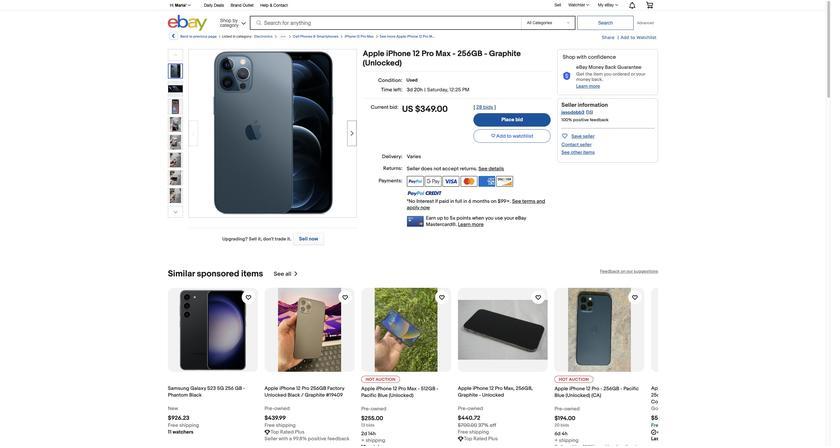 Task type: locate. For each thing, give the bounding box(es) containing it.
12 inside the apple iphone 12 pro max - 256gb - graphite (unlocked)
[[413, 49, 420, 58]]

feedback
[[590, 117, 609, 123], [328, 436, 350, 442]]

pro up good - refurbished text box
[[689, 386, 697, 392]]

1 horizontal spatial blue
[[555, 393, 565, 399]]

see inside see terms and apply now
[[513, 198, 522, 205]]

sell right the it.
[[299, 236, 308, 242]]

0 vertical spatial seller
[[583, 133, 595, 139]]

None text field
[[362, 444, 388, 446], [555, 444, 639, 446], [362, 444, 388, 446], [555, 444, 639, 446]]

use
[[495, 215, 504, 222]]

4h
[[562, 431, 568, 437]]

0 vertical spatial rated
[[280, 429, 294, 436]]

daily deals
[[204, 3, 224, 8]]

2 horizontal spatial more
[[590, 83, 601, 89]]

| right share button
[[618, 35, 619, 40]]

daily
[[204, 3, 213, 8]]

add
[[621, 35, 630, 40], [497, 133, 506, 139]]

128gb
[[720, 386, 734, 392]]

0 horizontal spatial items
[[241, 269, 263, 279]]

1 vertical spatial on
[[621, 269, 626, 274]]

free down $439.99
[[265, 423, 275, 429]]

pre- inside pre-owned $439.99 free shipping
[[265, 406, 275, 412]]

top rated plus text field down pre-owned $439.99 free shipping
[[271, 429, 305, 436]]

1 horizontal spatial top rated plus text field
[[464, 436, 498, 443]]

now up earn
[[421, 205, 430, 211]]

1 horizontal spatial your
[[637, 71, 646, 77]]

to left previous at the left top of the page
[[189, 34, 193, 39]]

pre-owned text field for $255.00
[[362, 406, 387, 413]]

pre- for $440.72
[[458, 406, 468, 412]]

free shipping text field down $926.23 text box
[[168, 423, 199, 429]]

+ shipping text field down 14h
[[362, 438, 386, 444]]

jasodobb3 link
[[562, 110, 585, 115]]

$440.72 text field
[[458, 415, 481, 422]]

shop with confidence
[[563, 54, 617, 61]]

1 horizontal spatial pre-owned text field
[[458, 406, 484, 412]]

0 horizontal spatial blue
[[378, 393, 388, 399]]

512gb
[[421, 386, 436, 392]]

pro
[[361, 34, 366, 39], [423, 34, 429, 39], [422, 49, 434, 58], [302, 386, 310, 392], [496, 386, 503, 392], [689, 386, 697, 392], [399, 386, 406, 392], [592, 386, 600, 392]]

apple iphone 12 pro max, 256gb, graphite - unlocked
[[458, 386, 533, 399]]

to inside earn up to 5x points when you use your ebay mastercard®.
[[445, 215, 449, 222]]

+ for $194.00
[[555, 438, 558, 444]]

bids
[[484, 104, 494, 111], [366, 423, 375, 428], [561, 423, 570, 428]]

ebay inside earn up to 5x points when you use your ebay mastercard®.
[[516, 215, 527, 222]]

pacific
[[624, 386, 640, 392], [362, 393, 377, 399]]

place bid
[[502, 117, 524, 123]]

seller for save
[[583, 133, 595, 139]]

shipping inside pre-owned $194.00 20 bids 6d 4h + shipping
[[560, 438, 579, 444]]

2 5g from the left
[[709, 386, 716, 392]]

with
[[577, 54, 587, 61], [279, 436, 288, 442]]

1 5g from the left
[[217, 386, 224, 392]]

1 horizontal spatial now
[[421, 205, 430, 211]]

refurbished inside apple iphone 12 pro max 5g - 128gb 256gb - a2342 unlocked - good condition good - refurbished $529.00 free 2-3 day shipping
[[669, 406, 697, 412]]

1 black from the left
[[189, 392, 202, 399]]

+ inside pre-owned $255.00 13 bids 2d 14h + shipping
[[362, 438, 365, 444]]

1 horizontal spatial you
[[605, 71, 612, 77]]

items left see all at the bottom left
[[241, 269, 263, 279]]

shop left by
[[220, 18, 232, 23]]

pre- up the $255.00 text field
[[362, 406, 371, 412]]

owned inside pre-owned $194.00 20 bids 6d 4h + shipping
[[565, 406, 580, 412]]

0 horizontal spatial hot
[[366, 377, 375, 383]]

14h
[[369, 431, 376, 437]]

learn more link right 5x
[[459, 222, 484, 228]]

your inside ebay money back guarantee get the item you ordered or your money back. learn more
[[637, 71, 646, 77]]

pre-owned text field for $194.00
[[555, 406, 580, 413]]

0 horizontal spatial black
[[189, 392, 202, 399]]

0 horizontal spatial contact
[[274, 3, 288, 8]]

2 auction from the left
[[570, 377, 590, 383]]

2 blue from the left
[[555, 393, 565, 399]]

refurbished down a2342
[[669, 406, 697, 412]]

)
[[592, 109, 594, 115]]

1 horizontal spatial on
[[621, 269, 626, 274]]

1 horizontal spatial unlocked
[[483, 392, 505, 399]]

plus down off
[[489, 436, 498, 442]]

0 horizontal spatial back
[[181, 34, 189, 39]]

shipping down 37%
[[470, 429, 490, 436]]

unlocked up pre-owned $439.99 free shipping
[[265, 392, 287, 399]]

pre- inside pre-owned $440.72 $700.00 37% off free shipping
[[458, 406, 468, 412]]

0 vertical spatial learn
[[577, 83, 589, 89]]

feedback on our suggestions
[[601, 269, 659, 274]]

0 horizontal spatial unlocked
[[265, 392, 287, 399]]

back
[[181, 34, 189, 39], [606, 64, 617, 71]]

contact inside account navigation
[[274, 3, 288, 8]]

in left 6
[[464, 198, 468, 205]]

hot inside hot auction apple iphone 12 pro max - 512gb - pacific blue (unlocked)
[[366, 377, 375, 383]]

samsung galaxy s23 5g 256 gb - phantom black
[[168, 386, 245, 399]]

learn more link
[[577, 83, 601, 89], [459, 222, 484, 228]]

12
[[357, 34, 360, 39], [419, 34, 423, 39], [413, 49, 420, 58], [296, 386, 301, 392], [490, 386, 494, 392], [684, 386, 688, 392], [393, 386, 398, 392], [587, 386, 591, 392]]

shipping down 4h
[[560, 438, 579, 444]]

watchlist
[[513, 133, 534, 139]]

black inside apple iphone 12 pro 256gb factory unlocked black / graphite #19409
[[288, 392, 300, 399]]

auction inside hot auction apple iphone 12 pro - 256gb - pacific blue (unlocked) (ca)
[[570, 377, 590, 383]]

with up get
[[577, 54, 587, 61]]

bids down the $255.00
[[366, 423, 375, 428]]

apple up 'condition'
[[652, 386, 666, 392]]

pre- inside pre-owned $194.00 20 bids 6d 4h + shipping
[[555, 406, 565, 412]]

free shipping text field down the $700.00 on the bottom right of the page
[[458, 429, 490, 436]]

bids for $194.00
[[561, 423, 570, 428]]

12 inside apple iphone 12 pro max 5g - 128gb 256gb - a2342 unlocked - good condition good - refurbished $529.00 free 2-3 day shipping
[[684, 386, 688, 392]]

20 bids text field
[[555, 423, 570, 428]]

1 vertical spatial positive
[[308, 436, 327, 442]]

1 horizontal spatial learn more link
[[577, 83, 601, 89]]

see left terms
[[513, 198, 522, 205]]

1 horizontal spatial + shipping text field
[[555, 438, 579, 444]]

*no
[[407, 198, 416, 205]]

owned for $255.00
[[371, 406, 387, 412]]

blue inside hot auction apple iphone 12 pro - 256gb - pacific blue (unlocked) (ca)
[[555, 393, 565, 399]]

0 horizontal spatial auction
[[376, 377, 396, 383]]

payments:
[[379, 178, 403, 184]]

with inside text box
[[279, 436, 288, 442]]

0 horizontal spatial more
[[387, 34, 396, 39]]

0 horizontal spatial +
[[362, 438, 365, 444]]

positive down (
[[574, 117, 589, 123]]

with for shop
[[577, 54, 587, 61]]

1 horizontal spatial hot
[[559, 377, 568, 383]]

1 + shipping text field from the left
[[362, 438, 386, 444]]

0 vertical spatial seller
[[562, 102, 577, 109]]

you right item in the right top of the page
[[605, 71, 612, 77]]

1 horizontal spatial top
[[464, 436, 473, 442]]

sell inside account navigation
[[555, 3, 562, 7]]

seller right save
[[583, 133, 595, 139]]

learn right 5x
[[459, 222, 471, 228]]

time
[[381, 87, 393, 93]]

in right listed
[[233, 34, 236, 39]]

on inside us $349.00 main content
[[491, 198, 497, 205]]

rated down the previous price $700.00 37% off text box
[[474, 436, 488, 442]]

learn
[[577, 83, 589, 89], [459, 222, 471, 228]]

watchlist right sell link
[[569, 3, 586, 7]]

paypal image
[[407, 176, 424, 187]]

bids down $194.00 text box
[[561, 423, 570, 428]]

0 vertical spatial add
[[621, 35, 630, 40]]

+ shipping text field
[[362, 438, 386, 444], [555, 438, 579, 444]]

+ shipping text field for $194.00
[[555, 438, 579, 444]]

0 vertical spatial &
[[270, 3, 273, 8]]

owned up $440.72
[[468, 406, 484, 412]]

pro up /
[[302, 386, 310, 392]]

plus up 99.8%
[[295, 429, 305, 436]]

0 horizontal spatial on
[[491, 198, 497, 205]]

0 horizontal spatial seller
[[265, 436, 278, 442]]

2 horizontal spatial bids
[[561, 423, 570, 428]]

| listed in category:
[[220, 34, 252, 39]]

black down galaxy
[[189, 392, 202, 399]]

hot auction apple iphone 12 pro - 256gb - pacific blue (unlocked) (ca)
[[555, 377, 640, 399]]

1 vertical spatial now
[[309, 236, 318, 242]]

condition
[[652, 399, 675, 405]]

iphone inside apple iphone 12 pro 256gb factory unlocked black / graphite #19409
[[280, 386, 295, 392]]

0 vertical spatial top
[[271, 429, 279, 436]]

owned for $194.00
[[565, 406, 580, 412]]

1 horizontal spatial |
[[425, 87, 426, 93]]

pre- up $194.00
[[555, 406, 565, 412]]

sell left watchlist link at the right top of the page
[[555, 3, 562, 7]]

apple up $440.72 text box
[[458, 386, 472, 392]]

seller
[[562, 102, 577, 109], [407, 166, 420, 172], [265, 436, 278, 442]]

2 + shipping text field from the left
[[555, 438, 579, 444]]

apple iphone 12 pro 256gb factory unlocked black / graphite #19409
[[265, 386, 345, 399]]

pro inside hot auction apple iphone 12 pro max - 512gb - pacific blue (unlocked)
[[399, 386, 406, 392]]

plus for rightmost "top rated plus" "text box"
[[489, 436, 498, 442]]

add right "share"
[[621, 35, 630, 40]]

2 + from the left
[[555, 438, 558, 444]]

graphite
[[454, 34, 468, 39], [490, 49, 521, 58], [305, 392, 325, 399], [458, 392, 478, 399]]

1 vertical spatial you
[[486, 215, 494, 222]]

iphone inside hot auction apple iphone 12 pro max - 512gb - pacific blue (unlocked)
[[376, 386, 392, 392]]

learn more link for earn up to 5x points when you use your ebay mastercard®.
[[459, 222, 484, 228]]

eBay Refurbished text field
[[658, 429, 699, 436]]

0 vertical spatial you
[[605, 71, 612, 77]]

free up 11
[[168, 423, 178, 429]]

0 horizontal spatial pre-owned text field
[[362, 406, 387, 413]]

see
[[380, 34, 387, 39], [562, 150, 570, 155], [479, 166, 488, 172], [513, 198, 522, 205], [274, 271, 284, 278]]

2 unlocked from the left
[[483, 392, 505, 399]]

see inside see all link
[[274, 271, 284, 278]]

shop by category banner
[[166, 0, 659, 33]]

1 vertical spatial rated
[[474, 436, 488, 442]]

iphone up $194.00
[[570, 386, 586, 392]]

1 vertical spatial pacific
[[362, 393, 377, 399]]

[ 28 bids ]
[[474, 104, 496, 111]]

12 inside the apple iphone 12 pro max, 256gb, graphite - unlocked
[[490, 386, 494, 392]]

1 vertical spatial top
[[464, 436, 473, 442]]

0 horizontal spatial |
[[220, 34, 220, 39]]

shop for shop with confidence
[[563, 54, 576, 61]]

now right the it.
[[309, 236, 318, 242]]

6d 4h text field
[[555, 431, 568, 438]]

items inside contact seller see other items
[[584, 150, 595, 155]]

interest
[[417, 198, 434, 205]]

see left other
[[562, 150, 570, 155]]

learn more link down money
[[577, 83, 601, 89]]

max down see more apple iphone 12 pro max - 256gb - graphite (un...
[[436, 49, 451, 58]]

owned up $439.99
[[275, 406, 290, 412]]

shop up with details__icon
[[563, 54, 576, 61]]

feedback left '2d'
[[328, 436, 350, 442]]

positive right 99.8%
[[308, 436, 327, 442]]

1 vertical spatial learn more link
[[459, 222, 484, 228]]

saturday,
[[428, 87, 449, 93]]

2 horizontal spatial unlocked
[[688, 392, 710, 399]]

graphite inside the apple iphone 12 pro max, 256gb, graphite - unlocked
[[458, 392, 478, 399]]

ebay down 2-
[[658, 429, 669, 436]]

1 vertical spatial seller
[[407, 166, 420, 172]]

2d 14h text field
[[362, 431, 376, 438]]

12:25
[[450, 87, 462, 93]]

1 vertical spatial your
[[505, 215, 515, 222]]

1 unlocked from the left
[[265, 392, 287, 399]]

3 unlocked from the left
[[688, 392, 710, 399]]

our
[[627, 269, 634, 274]]

max inside the apple iphone 12 pro max - 256gb - graphite (unlocked)
[[436, 49, 451, 58]]

1 horizontal spatial 5g
[[709, 386, 716, 392]]

money
[[589, 64, 604, 71]]

apple inside the apple iphone 12 pro max - 256gb - graphite (unlocked)
[[363, 49, 385, 58]]

apple up $194.00
[[555, 386, 569, 392]]

0 vertical spatial plus
[[295, 429, 305, 436]]

0 vertical spatial your
[[637, 71, 646, 77]]

to left 5x
[[445, 215, 449, 222]]

or
[[632, 71, 636, 77]]

1 horizontal spatial more
[[472, 222, 484, 228]]

watchlist
[[569, 3, 586, 7], [637, 35, 657, 40]]

on left our
[[621, 269, 626, 274]]

apple up the $255.00
[[362, 386, 375, 392]]

back inside 'link'
[[181, 34, 189, 39]]

1 vertical spatial shop
[[563, 54, 576, 61]]

previous price $700.00 37% off text field
[[458, 423, 497, 429]]

1 horizontal spatial seller
[[407, 166, 420, 172]]

free left 2-
[[652, 423, 662, 429]]

ebay up get
[[577, 64, 588, 71]]

1 horizontal spatial pacific
[[624, 386, 640, 392]]

picture 8 of 12 image
[[168, 189, 183, 203]]

seller inside seller information jasodobb3 ( 16 ) 100% positive feedback
[[562, 102, 577, 109]]

2 black from the left
[[288, 392, 300, 399]]

contact right help
[[274, 3, 288, 8]]

1 horizontal spatial items
[[584, 150, 595, 155]]

graphite inside the apple iphone 12 pro max - 256gb - graphite (unlocked)
[[490, 49, 521, 58]]

1 vertical spatial feedback
[[328, 436, 350, 442]]

see more apple iphone 12 pro max - 256gb - graphite (un...
[[380, 34, 477, 39]]

1 horizontal spatial feedback
[[590, 117, 609, 123]]

0 vertical spatial watchlist
[[569, 3, 586, 7]]

1 vertical spatial watchlist
[[637, 35, 657, 40]]

more
[[387, 34, 396, 39], [590, 83, 601, 89], [472, 222, 484, 228]]

0 horizontal spatial 5g
[[217, 386, 224, 392]]

1 horizontal spatial sell
[[299, 236, 308, 242]]

pro down search for anything text field
[[361, 34, 366, 39]]

2 horizontal spatial seller
[[562, 102, 577, 109]]

0 horizontal spatial in
[[233, 34, 236, 39]]

seller down free shipping text box on the left bottom of page
[[265, 436, 278, 442]]

1 horizontal spatial positive
[[574, 117, 589, 123]]

plus for the left "top rated plus" "text box"
[[295, 429, 305, 436]]

shipping inside pre-owned $255.00 13 bids 2d 14h + shipping
[[366, 438, 386, 444]]

| right the "20h" on the top
[[425, 87, 426, 93]]

see other items link
[[562, 150, 595, 155]]

1 horizontal spatial plus
[[489, 436, 498, 442]]

refurbished down day on the bottom
[[670, 429, 699, 436]]

electronics
[[254, 34, 273, 39]]

owned up $194.00
[[565, 406, 580, 412]]

free
[[168, 423, 178, 429], [265, 423, 275, 429], [652, 423, 662, 429], [458, 429, 469, 436]]

max up the apple iphone 12 pro max - 256gb - graphite (unlocked)
[[430, 34, 436, 39]]

+ down '6d'
[[555, 438, 558, 444]]

|
[[220, 34, 220, 39], [618, 35, 619, 40], [425, 87, 426, 93]]

sell left it,
[[249, 236, 257, 242]]

add inside share | add to watchlist
[[621, 35, 630, 40]]

apple inside hot auction apple iphone 12 pro - 256gb - pacific blue (unlocked) (ca)
[[555, 386, 569, 392]]

more down search for anything text field
[[387, 34, 396, 39]]

iphone up pre-owned $439.99 free shipping
[[280, 386, 295, 392]]

apple up pre-owned $439.99 free shipping
[[265, 386, 279, 392]]

1 horizontal spatial with
[[577, 54, 587, 61]]

2 hot from the left
[[559, 377, 568, 383]]

to left watchlist
[[508, 133, 512, 139]]

1 auction from the left
[[376, 377, 396, 383]]

+ inside pre-owned $194.00 20 bids 6d 4h + shipping
[[555, 438, 558, 444]]

pre-owned $255.00 13 bids 2d 14h + shipping
[[362, 406, 387, 444]]

5g left 128gb
[[709, 386, 716, 392]]

0 vertical spatial on
[[491, 198, 497, 205]]

0 horizontal spatial top rated plus
[[271, 429, 305, 436]]

pre- for $255.00
[[362, 406, 371, 412]]

11 watchers text field
[[168, 429, 194, 436]]

$349.00
[[416, 104, 448, 115]]

0 horizontal spatial you
[[486, 215, 494, 222]]

in left full
[[451, 198, 455, 205]]

owned inside pre-owned $439.99 free shipping
[[275, 406, 290, 412]]

pre-owned text field up $440.72
[[458, 406, 484, 412]]

pacific inside hot auction apple iphone 12 pro max - 512gb - pacific blue (unlocked)
[[362, 393, 377, 399]]

1 vertical spatial learn
[[459, 222, 471, 228]]

0 vertical spatial more
[[387, 34, 396, 39]]

1 vertical spatial add
[[497, 133, 506, 139]]

hot inside hot auction apple iphone 12 pro - 256gb - pacific blue (unlocked) (ca)
[[559, 377, 568, 383]]

free inside the new $926.23 free shipping 11 watchers
[[168, 423, 178, 429]]

learn more link for ebay money back guarantee
[[577, 83, 601, 89]]

auction inside hot auction apple iphone 12 pro max - 512gb - pacific blue (unlocked)
[[376, 377, 396, 383]]

+ shipping text field for $255.00
[[362, 438, 386, 444]]

max
[[367, 34, 374, 39], [430, 34, 436, 39], [436, 49, 451, 58], [698, 386, 707, 392], [408, 386, 417, 392]]

Free shipping text field
[[168, 423, 199, 429], [458, 429, 490, 436]]

seller inside us $349.00 main content
[[407, 166, 420, 172]]

0 horizontal spatial top rated plus text field
[[271, 429, 305, 436]]

]
[[495, 104, 496, 111]]

0 horizontal spatial feedback
[[328, 436, 350, 442]]

+ down '2d'
[[362, 438, 365, 444]]

bids inside pre-owned $255.00 13 bids 2d 14h + shipping
[[366, 423, 375, 428]]

suggestions
[[635, 269, 659, 274]]

0 horizontal spatial bids
[[366, 423, 375, 428]]

0 horizontal spatial shop
[[220, 18, 232, 23]]

shipping up watchers
[[179, 423, 199, 429]]

items right other
[[584, 150, 595, 155]]

- inside samsung galaxy s23 5g 256 gb - phantom black
[[243, 386, 245, 392]]

jasodobb3
[[562, 110, 585, 115]]

seller inside contact seller see other items
[[581, 142, 592, 148]]

refurbished
[[669, 406, 697, 412], [670, 429, 699, 436]]

last
[[652, 436, 662, 442]]

to down 'advanced' link
[[631, 35, 636, 40]]

None submit
[[578, 16, 634, 30]]

20
[[555, 423, 560, 428]]

share | add to watchlist
[[602, 35, 657, 40]]

shop inside the shop by category
[[220, 18, 232, 23]]

Pre-owned text field
[[265, 406, 290, 412], [555, 406, 580, 413]]

+ shipping text field down 4h
[[555, 438, 579, 444]]

with for seller
[[279, 436, 288, 442]]

ebay right my
[[605, 3, 615, 7]]

unlocked right a2342
[[688, 392, 710, 399]]

hot for $194.00
[[559, 377, 568, 383]]

pre-owned text field up $194.00
[[555, 406, 580, 413]]

1 horizontal spatial bids
[[484, 104, 494, 111]]

0 vertical spatial back
[[181, 34, 189, 39]]

to inside 'link'
[[189, 34, 193, 39]]

| left listed
[[220, 34, 220, 39]]

shop
[[220, 18, 232, 23], [563, 54, 576, 61]]

1 + from the left
[[362, 438, 365, 444]]

Good - Refurbished text field
[[652, 406, 697, 412]]

unlocked down max,
[[483, 392, 505, 399]]

1 vertical spatial items
[[241, 269, 263, 279]]

category:
[[237, 34, 252, 39]]

1 blue from the left
[[378, 393, 388, 399]]

0 vertical spatial shop
[[220, 18, 232, 23]]

contact inside contact seller see other items
[[562, 142, 580, 148]]

1 vertical spatial contact
[[562, 142, 580, 148]]

256gb inside hot auction apple iphone 12 pro - 256gb - pacific blue (unlocked) (ca)
[[604, 386, 620, 392]]

1 horizontal spatial back
[[606, 64, 617, 71]]

(unlocked)
[[363, 58, 402, 68], [389, 393, 414, 399], [566, 393, 591, 399]]

0 horizontal spatial learn more link
[[459, 222, 484, 228]]

1 horizontal spatial auction
[[570, 377, 590, 383]]

seller for seller does not accept returns
[[407, 166, 420, 172]]

0 vertical spatial refurbished
[[669, 406, 697, 412]]

pro down see more apple iphone 12 pro max - 256gb - graphite (un...
[[422, 49, 434, 58]]

1 horizontal spatial &
[[314, 34, 316, 39]]

picture 1 of 12 image
[[169, 64, 183, 78]]

back up ordered
[[606, 64, 617, 71]]

1 hot from the left
[[366, 377, 375, 383]]

learn more link inside us $349.00 main content
[[459, 222, 484, 228]]

& right phones
[[314, 34, 316, 39]]

brand
[[231, 3, 242, 8]]

pre- up $440.72
[[458, 406, 468, 412]]

iphone inside hot auction apple iphone 12 pro - 256gb - pacific blue (unlocked) (ca)
[[570, 386, 586, 392]]

feedback down )
[[590, 117, 609, 123]]

Top Rated Plus text field
[[271, 429, 305, 436], [464, 436, 498, 443]]

paid
[[439, 198, 450, 205]]

top rated plus
[[271, 429, 305, 436], [464, 436, 498, 442]]

top down $439.99 text field
[[271, 429, 279, 436]]

phantom
[[168, 392, 188, 399]]

1 horizontal spatial pre-owned text field
[[555, 406, 580, 413]]

pre- up $439.99 text field
[[265, 406, 275, 412]]

pre- for $439.99
[[265, 406, 275, 412]]

0 horizontal spatial pre-owned text field
[[265, 406, 290, 412]]

rated up a
[[280, 429, 294, 436]]

add inside "button"
[[497, 133, 506, 139]]

#19409
[[326, 392, 343, 399]]

& inside help & contact link
[[270, 3, 273, 8]]

Pre-owned text field
[[458, 406, 484, 412], [362, 406, 387, 413]]

discover image
[[497, 176, 514, 187]]

see for see all
[[274, 271, 284, 278]]

1 horizontal spatial black
[[288, 392, 300, 399]]

sponsored
[[197, 269, 240, 279]]

accept
[[443, 166, 459, 172]]

us $349.00 main content
[[363, 49, 552, 228]]

good down 128gb
[[714, 392, 728, 399]]

sell for sell
[[555, 3, 562, 7]]

cell phones & smartphones link
[[293, 34, 339, 39]]

unlocked inside the apple iphone 12 pro max, 256gb, graphite - unlocked
[[483, 392, 505, 399]]

!
[[186, 3, 187, 8]]

$926.23 text field
[[168, 415, 190, 422]]

more right points
[[472, 222, 484, 228]]

your right or
[[637, 71, 646, 77]]

0 horizontal spatial plus
[[295, 429, 305, 436]]

0 horizontal spatial your
[[505, 215, 515, 222]]

seller inside the save seller button
[[583, 133, 595, 139]]

11
[[168, 429, 172, 436]]

time left:
[[381, 87, 403, 93]]

1 horizontal spatial contact
[[562, 142, 580, 148]]

1 vertical spatial good
[[652, 406, 665, 412]]

-
[[437, 34, 439, 39], [452, 34, 453, 39], [453, 49, 456, 58], [485, 49, 488, 58], [243, 386, 245, 392], [717, 386, 719, 392], [418, 386, 420, 392], [437, 386, 439, 392], [601, 386, 603, 392], [621, 386, 623, 392], [480, 392, 481, 399], [669, 392, 671, 399], [711, 392, 713, 399], [666, 406, 668, 412]]

Search for anything text field
[[251, 16, 521, 29]]

money
[[577, 77, 591, 82]]

apple iphone 12 pro max - 256gb - graphite (unlocked)
[[363, 49, 521, 68]]

watchlist down 'advanced' link
[[637, 35, 657, 40]]

you inside ebay money back guarantee get the item you ordered or your money back. learn more
[[605, 71, 612, 77]]

0 vertical spatial contact
[[274, 3, 288, 8]]

5g left 256
[[217, 386, 224, 392]]

top down the $700.00 on the bottom right of the page
[[464, 436, 473, 442]]

learn inside us $349.00 main content
[[459, 222, 471, 228]]

on left the $99+.
[[491, 198, 497, 205]]

your shopping cart image
[[646, 2, 654, 8]]

more inside us $349.00 main content
[[472, 222, 484, 228]]

5g inside apple iphone 12 pro max 5g - 128gb 256gb - a2342 unlocked - good condition good - refurbished $529.00 free 2-3 day shipping
[[709, 386, 716, 392]]



Task type: describe. For each thing, give the bounding box(es) containing it.
one
[[663, 436, 671, 442]]

$700.00
[[458, 423, 478, 429]]

to inside "button"
[[508, 133, 512, 139]]

auction for $255.00
[[376, 377, 396, 383]]

get
[[577, 71, 585, 77]]

category
[[220, 22, 239, 28]]

picture 2 of 12 image
[[168, 82, 183, 96]]

feedback on our suggestions link
[[601, 269, 659, 274]]

seller for seller information
[[562, 102, 577, 109]]

varies
[[407, 154, 422, 160]]

$194.00 text field
[[555, 415, 576, 422]]

$439.99
[[265, 415, 286, 422]]

max inside apple iphone 12 pro max 5g - 128gb 256gb - a2342 unlocked - good condition good - refurbished $529.00 free 2-3 day shipping
[[698, 386, 707, 392]]

$194.00
[[555, 415, 576, 422]]

advanced
[[638, 21, 655, 25]]

place bid button
[[474, 113, 551, 127]]

5g inside samsung galaxy s23 5g 256 gb - phantom black
[[217, 386, 224, 392]]

0 horizontal spatial good
[[652, 406, 665, 412]]

0 horizontal spatial sell
[[249, 236, 257, 242]]

it.
[[288, 236, 292, 242]]

shipping inside apple iphone 12 pro max 5g - 128gb 256gb - a2342 unlocked - good condition good - refurbished $529.00 free 2-3 day shipping
[[681, 423, 701, 429]]

pm
[[463, 87, 470, 93]]

ebay refurbished
[[658, 429, 699, 436]]

max inside hot auction apple iphone 12 pro max - 512gb - pacific blue (unlocked)
[[408, 386, 417, 392]]

brand outlet
[[231, 3, 254, 8]]

13 bids text field
[[362, 423, 375, 428]]

1 horizontal spatial free shipping text field
[[458, 429, 490, 436]]

16
[[588, 109, 592, 115]]

apple inside the apple iphone 12 pro max, 256gb, graphite - unlocked
[[458, 386, 472, 392]]

5x
[[450, 215, 456, 222]]

new $926.23 free shipping 11 watchers
[[168, 406, 199, 436]]

apple inside apple iphone 12 pro 256gb factory unlocked black / graphite #19409
[[265, 386, 279, 392]]

picture 3 of 12 image
[[168, 100, 183, 114]]

$926.23
[[168, 415, 190, 422]]

ebay inside ebay money back guarantee get the item you ordered or your money back. learn more
[[577, 64, 588, 71]]

12 inside hot auction apple iphone 12 pro max - 512gb - pacific blue (unlocked)
[[393, 386, 398, 392]]

1 horizontal spatial top rated plus
[[464, 436, 498, 442]]

pro inside apple iphone 12 pro 256gb factory unlocked black / graphite #19409
[[302, 386, 310, 392]]

2 horizontal spatial |
[[618, 35, 619, 40]]

earn
[[426, 215, 436, 222]]

owned for $439.99
[[275, 406, 290, 412]]

condition:
[[379, 77, 403, 84]]

see right .
[[479, 166, 488, 172]]

unlocked inside apple iphone 12 pro max 5g - 128gb 256gb - a2342 unlocked - good condition good - refurbished $529.00 free 2-3 day shipping
[[688, 392, 710, 399]]

6d
[[555, 431, 561, 437]]

bids inside us $349.00 main content
[[484, 104, 494, 111]]

pro inside hot auction apple iphone 12 pro - 256gb - pacific blue (unlocked) (ca)
[[592, 386, 600, 392]]

when
[[473, 215, 485, 222]]

bids for $255.00
[[366, 423, 375, 428]]

(
[[587, 109, 588, 115]]

0 horizontal spatial free shipping text field
[[168, 423, 199, 429]]

seller information jasodobb3 ( 16 ) 100% positive feedback
[[562, 102, 609, 123]]

none submit inside shop by category banner
[[578, 16, 634, 30]]

12 inside apple iphone 12 pro 256gb factory unlocked black / graphite #19409
[[296, 386, 301, 392]]

see details link
[[479, 166, 505, 172]]

google pay image
[[425, 176, 442, 187]]

master card image
[[461, 176, 478, 187]]

$99+.
[[498, 198, 512, 205]]

you inside earn up to 5x points when you use your ebay mastercard®.
[[486, 215, 494, 222]]

back to previous page
[[181, 34, 217, 39]]

your inside earn up to 5x points when you use your ebay mastercard®.
[[505, 215, 515, 222]]

unlocked inside apple iphone 12 pro 256gb factory unlocked black / graphite #19409
[[265, 392, 287, 399]]

maria
[[175, 3, 186, 8]]

returns:
[[384, 165, 403, 172]]

256gb inside apple iphone 12 pro max 5g - 128gb 256gb - a2342 unlocked - good condition good - refurbished $529.00 free 2-3 day shipping
[[652, 392, 668, 399]]

iphone down shop by category banner
[[407, 34, 419, 39]]

2 horizontal spatial in
[[464, 198, 468, 205]]

see for see more apple iphone 12 pro max - 256gb - graphite (un...
[[380, 34, 387, 39]]

12 inside hot auction apple iphone 12 pro - 256gb - pacific blue (unlocked) (ca)
[[587, 386, 591, 392]]

returns
[[460, 166, 477, 172]]

sell link
[[552, 3, 565, 7]]

13
[[362, 423, 365, 428]]

(un...
[[469, 34, 477, 39]]

apple iphone 12 pro max - 256gb - graphite (unlocked) - picture 1 of 12 image
[[211, 49, 335, 217]]

owned for $440.72
[[468, 406, 484, 412]]

points
[[457, 215, 471, 222]]

Free 2-3 day shipping text field
[[652, 423, 701, 429]]

$255.00 text field
[[362, 415, 384, 422]]

upgrading?
[[223, 236, 248, 242]]

$529.00 text field
[[652, 415, 673, 422]]

pre-owned text field for $440.72
[[458, 406, 484, 412]]

See all text field
[[274, 271, 292, 278]]

a
[[289, 436, 292, 442]]

positive inside text box
[[308, 436, 327, 442]]

ebay inside account navigation
[[605, 3, 615, 7]]

max down search for anything text field
[[367, 34, 374, 39]]

$439.99 text field
[[265, 415, 286, 422]]

0 horizontal spatial rated
[[280, 429, 294, 436]]

0 vertical spatial good
[[714, 392, 728, 399]]

iphone right smartphones
[[345, 34, 356, 39]]

black inside samsung galaxy s23 5g 256 gb - phantom black
[[189, 392, 202, 399]]

256gb,
[[516, 386, 533, 392]]

see all link
[[274, 269, 298, 279]]

see all
[[274, 271, 292, 278]]

pre-owned $439.99 free shipping
[[265, 406, 296, 429]]

ebay inside text box
[[658, 429, 669, 436]]

watchlist inside share | add to watchlist
[[637, 35, 657, 40]]

2-
[[663, 423, 668, 429]]

other
[[571, 150, 583, 155]]

- inside the apple iphone 12 pro max, 256gb, graphite - unlocked
[[480, 392, 481, 399]]

back inside ebay money back guarantee get the item you ordered or your money back. learn more
[[606, 64, 617, 71]]

seller for contact
[[581, 142, 592, 148]]

new
[[168, 406, 178, 412]]

iphone inside the apple iphone 12 pro max, 256gb, graphite - unlocked
[[473, 386, 489, 392]]

phones
[[301, 34, 313, 39]]

sell now
[[299, 236, 318, 242]]

pacific inside hot auction apple iphone 12 pro - 256gb - pacific blue (unlocked) (ca)
[[624, 386, 640, 392]]

shop for shop by category
[[220, 18, 232, 23]]

.
[[477, 166, 478, 172]]

does
[[421, 166, 433, 172]]

256gb inside the apple iphone 12 pro max - 256gb - graphite (unlocked)
[[458, 49, 483, 58]]

picture 6 of 12 image
[[168, 153, 183, 167]]

seller inside seller with a 99.8% positive feedback text box
[[265, 436, 278, 442]]

my
[[599, 3, 604, 7]]

and
[[537, 198, 546, 205]]

28
[[477, 104, 483, 111]]

iphone inside the apple iphone 12 pro max - 256gb - graphite (unlocked)
[[387, 49, 411, 58]]

shipping inside pre-owned $439.99 free shipping
[[276, 423, 296, 429]]

0 vertical spatial top rated plus
[[271, 429, 305, 436]]

ebay mastercard image
[[407, 216, 424, 227]]

pro down shop by category banner
[[423, 34, 429, 39]]

(ca)
[[592, 393, 602, 399]]

pre-owned $440.72 $700.00 37% off free shipping
[[458, 406, 497, 436]]

0 horizontal spatial top
[[271, 429, 279, 436]]

outlet
[[243, 3, 254, 8]]

mastercard®.
[[426, 222, 457, 228]]

us $349.00
[[403, 104, 448, 115]]

pro inside apple iphone 12 pro max 5g - 128gb 256gb - a2342 unlocked - good condition good - refurbished $529.00 free 2-3 day shipping
[[689, 386, 697, 392]]

refurbished inside text box
[[670, 429, 699, 436]]

iphone 12 pro max link
[[345, 34, 374, 39]]

(unlocked) inside the apple iphone 12 pro max - 256gb - graphite (unlocked)
[[363, 58, 402, 68]]

hi
[[170, 3, 174, 8]]

positive inside seller information jasodobb3 ( 16 ) 100% positive feedback
[[574, 117, 589, 123]]

apple inside hot auction apple iphone 12 pro max - 512gb - pacific blue (unlocked)
[[362, 386, 375, 392]]

account navigation
[[166, 0, 659, 10]]

more for learn more
[[472, 222, 484, 228]]

watchlist inside watchlist link
[[569, 3, 586, 7]]

apple down search for anything text field
[[397, 34, 407, 39]]

seller with a 99.8% positive feedback
[[265, 436, 350, 442]]

paypal credit image
[[407, 191, 442, 196]]

american express image
[[479, 176, 496, 187]]

similar sponsored items
[[168, 269, 263, 279]]

electronics link
[[254, 34, 273, 39]]

256
[[225, 386, 234, 392]]

0 horizontal spatial now
[[309, 236, 318, 242]]

Free shipping text field
[[265, 423, 296, 429]]

pre- for $194.00
[[555, 406, 565, 412]]

free inside pre-owned $439.99 free shipping
[[265, 423, 275, 429]]

(unlocked) inside hot auction apple iphone 12 pro - 256gb - pacific blue (unlocked) (ca)
[[566, 393, 591, 399]]

3d 20h | saturday, 12:25 pm
[[407, 87, 470, 93]]

add to watchlist link
[[621, 34, 657, 41]]

hot for $255.00
[[366, 377, 375, 383]]

1 horizontal spatial rated
[[474, 436, 488, 442]]

2d
[[362, 431, 368, 437]]

seller does not accept returns . see details
[[407, 166, 505, 172]]

1 horizontal spatial in
[[451, 198, 455, 205]]

delivery:
[[382, 154, 403, 160]]

free inside apple iphone 12 pro max 5g - 128gb 256gb - a2342 unlocked - good condition good - refurbished $529.00 free 2-3 day shipping
[[652, 423, 662, 429]]

factory
[[328, 386, 345, 392]]

us
[[403, 104, 414, 115]]

free inside pre-owned $440.72 $700.00 37% off free shipping
[[458, 429, 469, 436]]

256gb inside apple iphone 12 pro 256gb factory unlocked black / graphite #19409
[[311, 386, 327, 392]]

hot auction apple iphone 12 pro max - 512gb - pacific blue (unlocked)
[[362, 377, 439, 399]]

page
[[208, 34, 217, 39]]

[
[[474, 104, 476, 111]]

listed
[[222, 34, 232, 39]]

auction for $194.00
[[570, 377, 590, 383]]

more for see more apple iphone 12 pro max - 256gb - graphite (un...
[[387, 34, 396, 39]]

sell for sell now
[[299, 236, 308, 242]]

feedback inside seller information jasodobb3 ( 16 ) 100% positive feedback
[[590, 117, 609, 123]]

hi maria !
[[170, 3, 187, 8]]

not
[[434, 166, 442, 172]]

more inside ebay money back guarantee get the item you ordered or your money back. learn more
[[590, 83, 601, 89]]

pre-owned text field for $439.99
[[265, 406, 290, 412]]

graphite inside apple iphone 12 pro 256gb factory unlocked black / graphite #19409
[[305, 392, 325, 399]]

apple inside apple iphone 12 pro max 5g - 128gb 256gb - a2342 unlocked - good condition good - refurbished $529.00 free 2-3 day shipping
[[652, 386, 666, 392]]

+ for $255.00
[[362, 438, 365, 444]]

bid
[[516, 117, 524, 123]]

similar
[[168, 269, 195, 279]]

see for see terms and apply now
[[513, 198, 522, 205]]

pro inside the apple iphone 12 pro max - 256gb - graphite (unlocked)
[[422, 49, 434, 58]]

upgrading? sell it, don't trade it.
[[223, 236, 292, 242]]

see terms and apply now
[[407, 198, 546, 211]]

picture 4 of 12 image
[[168, 117, 183, 132]]

advanced link
[[634, 16, 658, 30]]

pro inside the apple iphone 12 pro max, 256gb, graphite - unlocked
[[496, 386, 503, 392]]

bid:
[[390, 104, 399, 111]]

if
[[436, 198, 438, 205]]

$529.00
[[652, 415, 673, 422]]

picture 5 of 12 image
[[168, 135, 183, 150]]

blue inside hot auction apple iphone 12 pro max - 512gb - pacific blue (unlocked)
[[378, 393, 388, 399]]

with details__icon image
[[563, 72, 571, 80]]

see inside contact seller see other items
[[562, 150, 570, 155]]

see more apple iphone 12 pro max - 256gb - graphite (un... link
[[380, 34, 477, 39]]

iphone inside apple iphone 12 pro max 5g - 128gb 256gb - a2342 unlocked - good condition good - refurbished $529.00 free 2-3 day shipping
[[667, 386, 682, 392]]

learn inside ebay money back guarantee get the item you ordered or your money back. learn more
[[577, 83, 589, 89]]

information
[[578, 102, 609, 109]]

Seller with a 99.8% positive feedback text field
[[265, 436, 350, 443]]

to inside share | add to watchlist
[[631, 35, 636, 40]]

(unlocked) inside hot auction apple iphone 12 pro max - 512gb - pacific blue (unlocked)
[[389, 393, 414, 399]]

visa image
[[443, 176, 460, 187]]

now inside see terms and apply now
[[421, 205, 430, 211]]

share button
[[602, 34, 615, 41]]

shop by category button
[[217, 15, 248, 29]]

feedback inside seller with a 99.8% positive feedback text box
[[328, 436, 350, 442]]

New text field
[[168, 406, 178, 412]]

picture 7 of 12 image
[[168, 171, 183, 185]]

| inside us $349.00 main content
[[425, 87, 426, 93]]

Last one text field
[[652, 436, 671, 443]]

shipping inside pre-owned $440.72 $700.00 37% off free shipping
[[470, 429, 490, 436]]

shipping inside the new $926.23 free shipping 11 watchers
[[179, 423, 199, 429]]

16 link
[[588, 109, 592, 115]]

contact seller link
[[562, 142, 592, 148]]



Task type: vqa. For each thing, say whether or not it's contained in the screenshot.
the Free within the the New $926.23 Free shipping 11 watchers
yes



